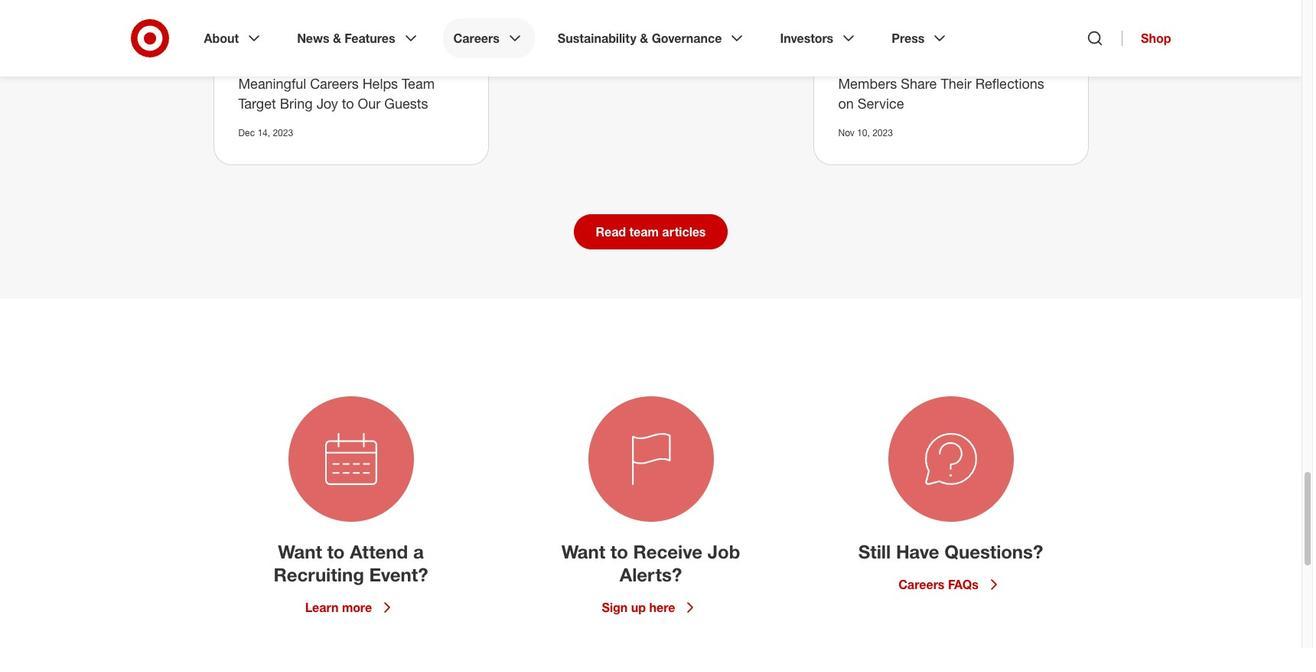 Task type: vqa. For each thing, say whether or not it's contained in the screenshot.
Meaningful
yes



Task type: describe. For each thing, give the bounding box(es) containing it.
questions?
[[945, 540, 1044, 563]]

receive
[[634, 540, 703, 563]]

learn more link
[[305, 599, 397, 617]]

more
[[342, 600, 372, 615]]

their
[[941, 75, 972, 92]]

press
[[892, 31, 925, 46]]

learn
[[305, 600, 339, 615]]

honoring
[[839, 55, 896, 72]]

careers link
[[443, 18, 535, 58]]

event?
[[369, 563, 428, 586]]

have
[[896, 540, 940, 563]]

sustainability & governance link
[[547, 18, 758, 58]]

investors link
[[770, 18, 869, 58]]

articles
[[663, 224, 706, 240]]

careers faqs
[[899, 577, 979, 593]]

read team articles link
[[574, 214, 728, 250]]

10,
[[858, 127, 870, 138]]

target inside merry & bright: how building meaningful careers helps team target bring joy to our guests
[[238, 95, 276, 112]]

guests
[[385, 95, 428, 112]]

news & features
[[297, 31, 396, 46]]

our inside merry & bright: how building meaningful careers helps team target bring joy to our guests
[[358, 95, 381, 112]]

2023 for merry & bright: how building meaningful careers helps team target bring joy to our guests
[[273, 127, 293, 138]]

dec for dec 8, 2023
[[539, 38, 555, 50]]

news
[[297, 31, 330, 46]]

want for want to receive job alerts?
[[562, 540, 606, 563]]

careers faqs link
[[899, 576, 1004, 594]]

sustainability & governance
[[558, 31, 722, 46]]

alerts?
[[620, 563, 682, 586]]

about link
[[193, 18, 274, 58]]

want to receive job alerts?
[[562, 540, 741, 586]]

still have questions?
[[859, 540, 1044, 563]]

sign
[[602, 600, 628, 615]]

& for merry
[[279, 55, 287, 72]]

sustainability
[[558, 31, 637, 46]]

our inside honoring our veterans: target team members share their reflections on service
[[899, 55, 922, 72]]

investors
[[781, 31, 834, 46]]

8,
[[558, 38, 565, 50]]

building
[[368, 55, 418, 72]]

on
[[839, 95, 854, 112]]

meaningful
[[238, 75, 306, 92]]

& for sustainability
[[640, 31, 649, 46]]

sign up here
[[602, 600, 676, 615]]

merry
[[238, 55, 275, 72]]

learn more
[[305, 600, 372, 615]]

news & features link
[[286, 18, 431, 58]]

how
[[336, 55, 364, 72]]

dec for dec 14, 2023
[[238, 127, 255, 138]]

bright:
[[291, 55, 332, 72]]

1 horizontal spatial 2023
[[568, 38, 588, 50]]

& for news
[[333, 31, 341, 46]]

14,
[[258, 127, 270, 138]]

members
[[839, 75, 898, 92]]

team up merry
[[238, 29, 269, 41]]

nov 10, 2023
[[839, 127, 893, 138]]

a
[[413, 540, 424, 563]]



Task type: locate. For each thing, give the bounding box(es) containing it.
dec left 14,
[[238, 127, 255, 138]]

2023 right the "10,"
[[873, 127, 893, 138]]

2 vertical spatial careers
[[899, 577, 945, 593]]

to left attend
[[327, 540, 345, 563]]

careers inside merry & bright: how building meaningful careers helps team target bring joy to our guests
[[310, 75, 359, 92]]

want up sign
[[562, 540, 606, 563]]

2 horizontal spatial &
[[640, 31, 649, 46]]

merry & bright: how building meaningful careers helps team target bring joy to our guests
[[238, 55, 435, 112]]

to right joy
[[342, 95, 354, 112]]

faqs
[[949, 577, 979, 593]]

bring
[[280, 95, 313, 112]]

& up meaningful
[[279, 55, 287, 72]]

team inside merry & bright: how building meaningful careers helps team target bring joy to our guests
[[402, 75, 435, 92]]

1 horizontal spatial target
[[987, 55, 1025, 72]]

2 horizontal spatial 2023
[[873, 127, 893, 138]]

to
[[342, 95, 354, 112], [327, 540, 345, 563], [611, 540, 628, 563]]

service
[[858, 95, 905, 112]]

1 vertical spatial target
[[238, 95, 276, 112]]

careers for careers
[[454, 31, 500, 46]]

recruiting
[[274, 563, 364, 586]]

& inside merry & bright: how building meaningful careers helps team target bring joy to our guests
[[279, 55, 287, 72]]

shop
[[1142, 31, 1172, 46]]

1 horizontal spatial our
[[899, 55, 922, 72]]

our down helps
[[358, 95, 381, 112]]

0 horizontal spatial want
[[278, 540, 322, 563]]

team link for merry
[[238, 28, 269, 42]]

0 horizontal spatial 2023
[[273, 127, 293, 138]]

0 horizontal spatial &
[[279, 55, 287, 72]]

& left the 'governance'
[[640, 31, 649, 46]]

job
[[708, 540, 741, 563]]

merry & bright: how building meaningful careers helps team target bring joy to our guests link
[[238, 55, 435, 112]]

dec left 8,
[[539, 38, 555, 50]]

team
[[238, 29, 269, 41], [839, 29, 869, 41], [1028, 55, 1061, 72], [402, 75, 435, 92]]

target up reflections
[[987, 55, 1025, 72]]

0 vertical spatial our
[[899, 55, 922, 72]]

2 want from the left
[[562, 540, 606, 563]]

2023
[[568, 38, 588, 50], [273, 127, 293, 138], [873, 127, 893, 138]]

honoring our veterans: target team members share their reflections on service
[[839, 55, 1061, 112]]

to inside want to attend a recruiting event?
[[327, 540, 345, 563]]

1 horizontal spatial &
[[333, 31, 341, 46]]

to inside merry & bright: how building meaningful careers helps team target bring joy to our guests
[[342, 95, 354, 112]]

0 horizontal spatial target
[[238, 95, 276, 112]]

governance
[[652, 31, 722, 46]]

here
[[650, 600, 676, 615]]

1 team link from the left
[[238, 28, 269, 42]]

team up honoring
[[839, 29, 869, 41]]

team link up merry
[[238, 28, 269, 42]]

1 want from the left
[[278, 540, 322, 563]]

want up learn
[[278, 540, 322, 563]]

careers for careers faqs
[[899, 577, 945, 593]]

team link
[[238, 28, 269, 42], [839, 28, 869, 42]]

&
[[333, 31, 341, 46], [640, 31, 649, 46], [279, 55, 287, 72]]

2023 right 14,
[[273, 127, 293, 138]]

team up guests
[[402, 75, 435, 92]]

team up reflections
[[1028, 55, 1061, 72]]

want for want to attend a recruiting event?
[[278, 540, 322, 563]]

1 vertical spatial our
[[358, 95, 381, 112]]

attend
[[350, 540, 408, 563]]

our
[[899, 55, 922, 72], [358, 95, 381, 112]]

dec 8, 2023
[[539, 38, 588, 50]]

0 horizontal spatial careers
[[310, 75, 359, 92]]

careers
[[454, 31, 500, 46], [310, 75, 359, 92], [899, 577, 945, 593]]

read
[[596, 224, 626, 240]]

our up share
[[899, 55, 922, 72]]

sign up here link
[[602, 599, 700, 617]]

target
[[987, 55, 1025, 72], [238, 95, 276, 112]]

team inside honoring our veterans: target team members share their reflections on service
[[1028, 55, 1061, 72]]

team link up honoring
[[839, 28, 869, 42]]

nov
[[839, 127, 855, 138]]

target inside honoring our veterans: target team members share their reflections on service
[[987, 55, 1025, 72]]

1 vertical spatial dec
[[238, 127, 255, 138]]

want inside want to attend a recruiting event?
[[278, 540, 322, 563]]

0 vertical spatial careers
[[454, 31, 500, 46]]

to for want to receive job alerts?
[[611, 540, 628, 563]]

0 horizontal spatial team link
[[238, 28, 269, 42]]

to left receive
[[611, 540, 628, 563]]

reflections
[[976, 75, 1045, 92]]

1 horizontal spatial team link
[[839, 28, 869, 42]]

dec 14, 2023
[[238, 127, 293, 138]]

1 vertical spatial careers
[[310, 75, 359, 92]]

1 horizontal spatial dec
[[539, 38, 555, 50]]

want
[[278, 540, 322, 563], [562, 540, 606, 563]]

up
[[631, 600, 646, 615]]

2 team link from the left
[[839, 28, 869, 42]]

about
[[204, 31, 239, 46]]

1 horizontal spatial want
[[562, 540, 606, 563]]

features
[[345, 31, 396, 46]]

to inside want to receive job alerts?
[[611, 540, 628, 563]]

still
[[859, 540, 891, 563]]

0 horizontal spatial our
[[358, 95, 381, 112]]

share
[[901, 75, 937, 92]]

joy
[[317, 95, 338, 112]]

helps
[[363, 75, 398, 92]]

dec
[[539, 38, 555, 50], [238, 127, 255, 138]]

want inside want to receive job alerts?
[[562, 540, 606, 563]]

press link
[[881, 18, 960, 58]]

honoring our veterans: target team members share their reflections on service link
[[839, 55, 1061, 112]]

& inside "link"
[[640, 31, 649, 46]]

0 vertical spatial dec
[[539, 38, 555, 50]]

want to attend a recruiting event?
[[274, 540, 428, 586]]

& right "news"
[[333, 31, 341, 46]]

2023 for honoring our veterans: target team members share their reflections on service
[[873, 127, 893, 138]]

team
[[630, 224, 659, 240]]

shop link
[[1122, 31, 1172, 46]]

0 vertical spatial target
[[987, 55, 1025, 72]]

team link for honoring
[[839, 28, 869, 42]]

veterans:
[[926, 55, 983, 72]]

to for want to attend a recruiting event?
[[327, 540, 345, 563]]

2023 right 8,
[[568, 38, 588, 50]]

2 horizontal spatial careers
[[899, 577, 945, 593]]

read team articles
[[596, 224, 706, 240]]

1 horizontal spatial careers
[[454, 31, 500, 46]]

0 horizontal spatial dec
[[238, 127, 255, 138]]

target down meaningful
[[238, 95, 276, 112]]



